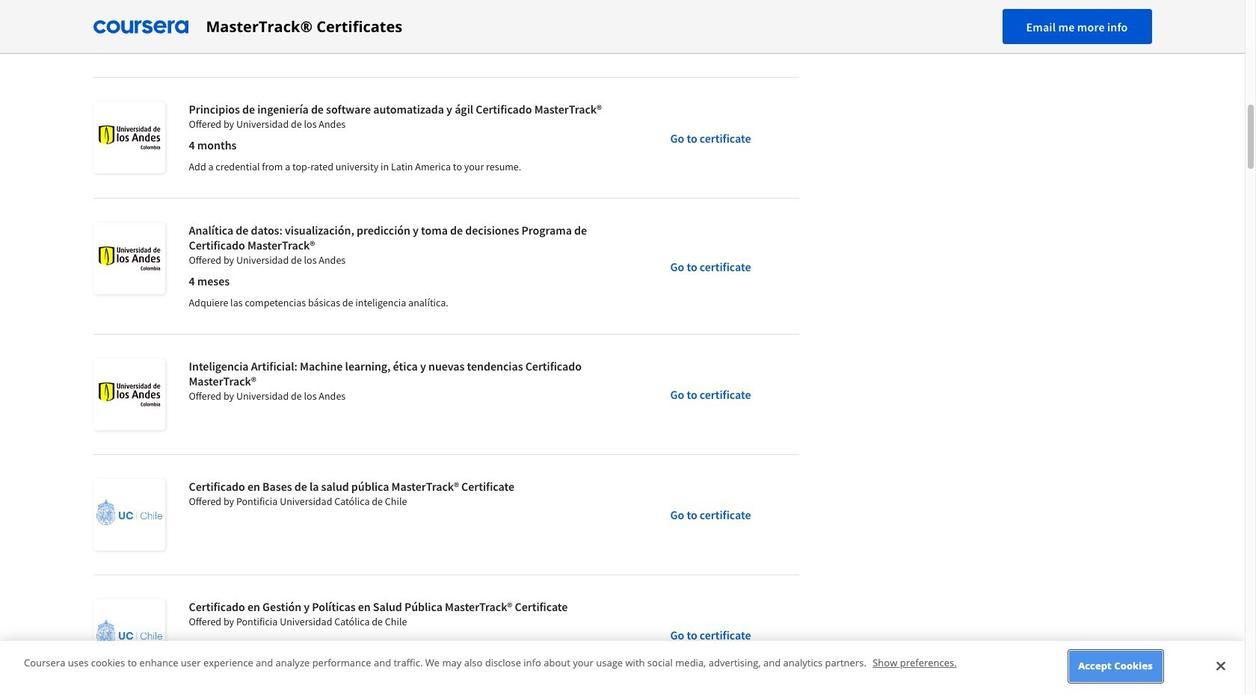 Task type: locate. For each thing, give the bounding box(es) containing it.
4 universidad de los andes image from the top
[[93, 359, 165, 431]]

privacy alert dialog
[[0, 642, 1245, 695]]

pontificia universidad católica de chile image
[[93, 479, 165, 551], [93, 600, 165, 671]]

1 vertical spatial pontificia universidad católica de chile image
[[93, 600, 165, 671]]

2 universidad de los andes image from the top
[[93, 102, 165, 173]]

0 vertical spatial pontificia universidad católica de chile image
[[93, 479, 165, 551]]

3 universidad de los andes image from the top
[[93, 223, 165, 295]]

coursera image
[[93, 15, 188, 39]]

universidad de los andes image
[[93, 0, 165, 52], [93, 102, 165, 173], [93, 223, 165, 295], [93, 359, 165, 431]]



Task type: describe. For each thing, give the bounding box(es) containing it.
2 pontificia universidad católica de chile image from the top
[[93, 600, 165, 671]]

1 universidad de los andes image from the top
[[93, 0, 165, 52]]

1 pontificia universidad católica de chile image from the top
[[93, 479, 165, 551]]



Task type: vqa. For each thing, say whether or not it's contained in the screenshot.
MICROSOFT image
no



